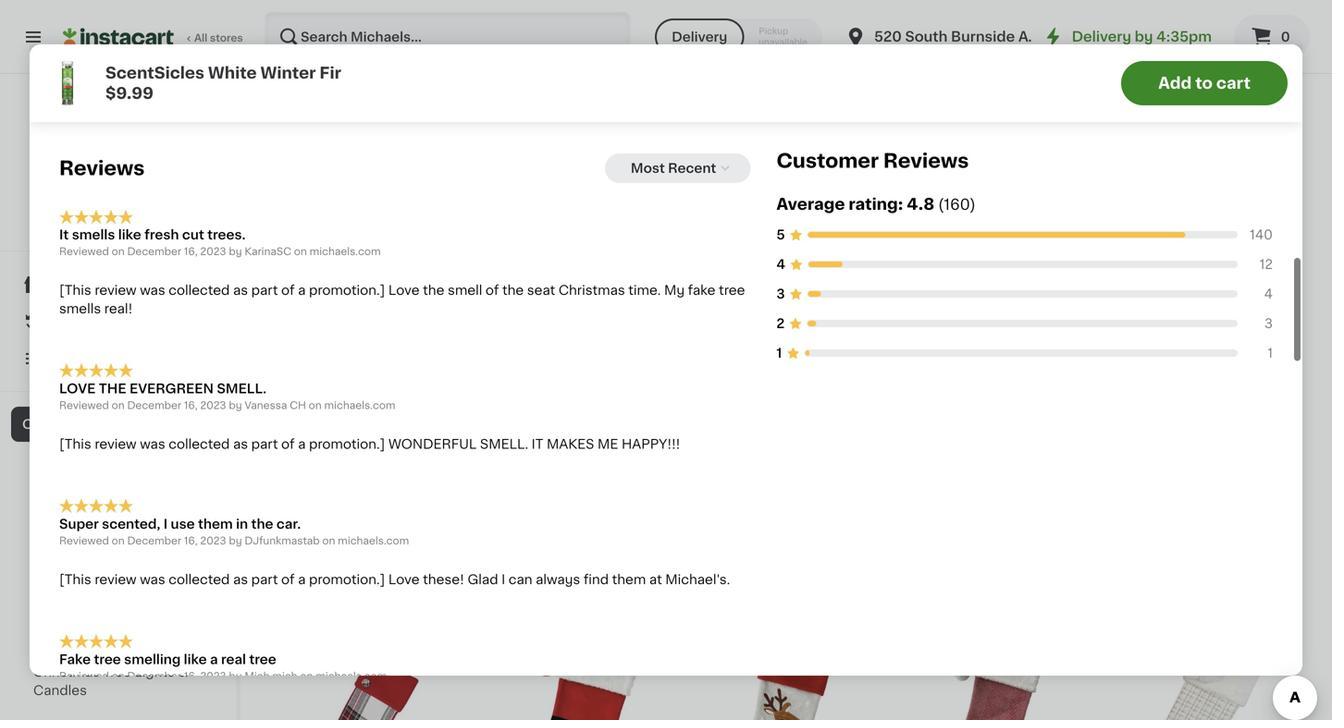 Task type: vqa. For each thing, say whether or not it's contained in the screenshot.
left Free
no



Task type: locate. For each thing, give the bounding box(es) containing it.
christmas inside [this review was collected as part of a promotion.] love the smell of the seat christmas time.  my fake tree smells real!
[[559, 284, 625, 297]]

0 vertical spatial smell.
[[217, 383, 267, 396]]

tree up mich
[[249, 654, 276, 667]]

0 horizontal spatial at
[[650, 574, 662, 587]]

reviews
[[884, 151, 969, 171], [59, 159, 145, 178]]

0 horizontal spatial if
[[174, 57, 182, 70]]

16, down evergreen
[[184, 401, 198, 411]]

1 horizontal spatial in-
[[534, 76, 551, 89]]

0 horizontal spatial product group
[[691, 215, 882, 525]]

0 vertical spatial michaels
[[741, 39, 799, 52]]

or up for
[[303, 57, 317, 70]]

[this
[[59, 284, 91, 297], [59, 438, 91, 451], [59, 574, 91, 587]]

2 [this from the top
[[59, 438, 91, 451]]

reviewed inside fake tree smelling like a real tree reviewed on december 16, 2023 by mich mich on michaels.com
[[59, 672, 109, 682]]

michaels.com up [this review was collected as part of a promotion.] love these! glad i can always find them at michael's.
[[338, 536, 409, 546]]

by down trees.
[[229, 247, 242, 257]]

0 horizontal spatial like
[[118, 229, 141, 242]]

december down the fresh at top left
[[127, 247, 181, 257]]

of for it smells like fresh cut trees.
[[281, 284, 295, 297]]

on down 100% satisfaction guarantee
[[112, 247, 125, 257]]

christmas up candles at the bottom
[[33, 666, 100, 679]]

2 horizontal spatial add
[[1159, 75, 1192, 91]]

1 horizontal spatial add button
[[1012, 220, 1083, 254]]

4 16, from the top
[[184, 672, 198, 682]]

by
[[1135, 30, 1154, 43], [229, 247, 242, 257], [229, 401, 242, 411], [229, 536, 242, 546], [229, 672, 242, 682]]

scentsicles cinnamon scented ornaments
[[484, 441, 631, 472]]

1 was from the top
[[140, 284, 165, 297]]

2023 down "real"
[[200, 672, 226, 682]]

1 promotion.] from the top
[[309, 284, 385, 297]]

december inside fake tree smelling like a real tree reviewed on december 16, 2023 by mich mich on michaels.com
[[127, 672, 181, 682]]

2023 down trees.
[[200, 247, 226, 257]]

2 horizontal spatial tree
[[719, 284, 745, 297]]

3 2023 from the top
[[200, 536, 226, 546]]

as inside [this review was collected as part of a promotion.] love the smell of the seat christmas time.  my fake tree smells real!
[[233, 284, 248, 297]]

1 horizontal spatial reviews
[[884, 151, 969, 171]]

smell. inside love the evergreen smell. reviewed on december 16, 2023 by vanessa ch on michaels.com
[[217, 383, 267, 396]]

5
[[777, 228, 785, 241]]

collected for smell.
[[169, 438, 230, 451]]

0 vertical spatial at
[[697, 39, 710, 52]]

3 16, from the top
[[184, 536, 198, 546]]

0 vertical spatial smells
[[72, 229, 115, 242]]

12
[[1260, 258, 1273, 271]]

& right lights
[[178, 666, 188, 679]]

cut
[[182, 229, 204, 242]]

0 vertical spatial part
[[251, 284, 278, 297]]

0 vertical spatial promotion.]
[[309, 284, 385, 297]]

to down ask
[[1196, 75, 1213, 91]]

photo
[[238, 76, 277, 89]]

3 review from the top
[[95, 574, 137, 587]]

&
[[179, 524, 190, 537], [153, 577, 163, 590], [171, 613, 181, 626], [73, 631, 84, 644], [178, 666, 188, 679]]

& inside christmas ornaments & tree toppers
[[179, 524, 190, 537]]

0 vertical spatial tree
[[33, 542, 61, 555]]

accessible
[[414, 57, 484, 70]]

a inside [this review was collected as part of a promotion.] love the smell of the seat christmas time.  my fake tree smells real!
[[298, 284, 306, 297]]

[this down toppers
[[59, 574, 91, 587]]

was down the fresh at top left
[[140, 284, 165, 297]]

product group
[[691, 215, 882, 525], [897, 215, 1089, 490], [1104, 622, 1296, 721]]

2023 up bows on the left
[[200, 536, 226, 546]]

scentsicles up scented
[[484, 441, 561, 454]]

3 december from the top
[[127, 536, 181, 546]]

me
[[598, 438, 619, 451]]

tree inside christmas ornaments & tree toppers
[[33, 542, 61, 555]]

0 vertical spatial can
[[287, 39, 311, 52]]

promotion.] inside [this review was collected as part of a promotion.] love the smell of the seat christmas time.  my fake tree smells real!
[[309, 284, 385, 297]]

winter inside button
[[399, 441, 442, 454]]

lights
[[135, 666, 175, 679]]

2023 inside fake tree smelling like a real tree reviewed on december 16, 2023 by mich mich on michaels.com
[[200, 672, 226, 682]]

1 add button from the left
[[805, 220, 877, 254]]

1 horizontal spatial to
[[1196, 75, 1213, 91]]

16, down use
[[184, 536, 198, 546]]

1 review from the top
[[95, 284, 137, 297]]

0 horizontal spatial i
[[164, 518, 168, 531]]

all
[[194, 33, 208, 43]]

december inside super scented, i use them in the car. reviewed on december 16, 2023 by djfunkmastab on michaels.com
[[127, 536, 181, 546]]

like inside fake tree smelling like a real tree reviewed on december 16, 2023 by mich mich on michaels.com
[[184, 654, 207, 667]]

more
[[325, 76, 359, 89]]

most recent
[[631, 162, 717, 175]]

3 [this from the top
[[59, 574, 91, 587]]

0 vertical spatial winter
[[261, 65, 316, 81]]

may
[[1162, 57, 1190, 70]]

all stores link
[[63, 11, 244, 63]]

[this inside [this review was collected as part of a promotion.] love the smell of the seat christmas time.  my fake tree smells real!
[[59, 284, 91, 297]]

2 was from the top
[[140, 438, 165, 451]]

2 vertical spatial [this
[[59, 574, 91, 587]]

if right barcode,
[[1126, 39, 1135, 52]]

& left bows on the left
[[153, 577, 163, 590]]

2 horizontal spatial scentsicles
[[484, 441, 561, 454]]

1 vertical spatial like
[[184, 654, 207, 667]]

i inside super scented, i use them in the car. reviewed on december 16, 2023 by djfunkmastab on michaels.com
[[164, 518, 168, 531]]

of
[[281, 284, 295, 297], [486, 284, 499, 297], [281, 438, 295, 451], [281, 574, 295, 587]]

like inside it smells like fresh cut trees. reviewed on december 16, 2023 by karinasc on michaels.com
[[118, 229, 141, 242]]

tree down super
[[33, 542, 61, 555]]

4 down 5
[[777, 258, 786, 271]]

1 vertical spatial decorations
[[388, 571, 515, 591]]

3 promotion.] from the top
[[309, 574, 385, 587]]

as
[[233, 284, 248, 297], [233, 438, 248, 451], [233, 574, 248, 587]]

reviews up the everyday store prices
[[59, 159, 145, 178]]

michaels up are at the right top of the page
[[741, 39, 799, 52]]

reviewed
[[59, 247, 109, 257], [59, 401, 109, 411], [59, 536, 109, 546], [59, 672, 109, 682]]

michaels.com right mich at the bottom left of page
[[316, 672, 387, 682]]

at inside items purchased through instacart can only be returned in-store. go to the customer service desk at any michaels retail store and present your transaction barcode, if available, or instacart receipt, if not. your barcode or receipt will be accessible in your order history page. most purchases are eligible for exchange or refund within 180 days. michaels may ask you to show a government-issued photo id. for more details, see michaels's full in-store return policy for details:
[[697, 39, 710, 52]]

0 vertical spatial was
[[140, 284, 165, 297]]

fir left it
[[445, 441, 461, 454]]

delivery inside button
[[672, 31, 728, 43]]

can
[[287, 39, 311, 52], [509, 574, 533, 587]]

of down ch
[[281, 438, 295, 451]]

stockings
[[103, 613, 168, 626]]

smells down shop
[[59, 303, 101, 316]]

2 horizontal spatial store
[[838, 39, 871, 52]]

scentsicles up "$9.99"
[[105, 65, 204, 81]]

policy
[[630, 76, 670, 89]]

at left 'any'
[[697, 39, 710, 52]]

3 part from the top
[[251, 574, 278, 587]]

christmas ornaments & tree toppers link
[[11, 513, 225, 566]]

reviewed inside super scented, i use them in the car. reviewed on december 16, 2023 by djfunkmastab on michaels.com
[[59, 536, 109, 546]]

2 add button from the left
[[1012, 220, 1083, 254]]

christmas link
[[11, 407, 225, 442]]

id.
[[280, 76, 297, 89]]

store down order
[[551, 76, 585, 89]]

winter
[[261, 65, 316, 81], [399, 441, 442, 454]]

1 horizontal spatial michaels
[[1100, 57, 1158, 70]]

1 2023 from the top
[[200, 247, 226, 257]]

1 horizontal spatial tree
[[249, 654, 276, 667]]

16, inside it smells like fresh cut trees. reviewed on december 16, 2023 by karinasc on michaels.com
[[184, 247, 198, 257]]

review for the
[[95, 438, 137, 451]]

ornaments up toppers
[[103, 524, 176, 537]]

& inside christmas tree lights & candles
[[178, 666, 188, 679]]

store up 100% satisfaction guarantee button at the top of the page
[[107, 206, 134, 216]]

white inside scentsicles white winter fir $9.99
[[208, 65, 257, 81]]

go
[[482, 39, 502, 52]]

purchased
[[99, 39, 169, 52]]

1 vertical spatial christmas decorations
[[278, 571, 515, 591]]

to right you
[[1247, 57, 1260, 70]]

present
[[902, 39, 953, 52]]

0 vertical spatial instacart
[[226, 39, 284, 52]]

2023 inside it smells like fresh cut trees. reviewed on december 16, 2023 by karinasc on michaels.com
[[200, 247, 226, 257]]

1 vertical spatial [this
[[59, 438, 91, 451]]

michaels.com up [this review was collected as part of a promotion.] wonderful smell. it makes me happy!!!
[[324, 401, 396, 411]]

was
[[140, 284, 165, 297], [140, 438, 165, 451], [140, 574, 165, 587]]

1 horizontal spatial your
[[956, 39, 985, 52]]

collected
[[169, 284, 230, 297], [169, 438, 230, 451], [169, 574, 230, 587]]

2 vertical spatial promotion.]
[[309, 574, 385, 587]]

collected down it smells like fresh cut trees. reviewed on december 16, 2023 by karinasc on michaels.com
[[169, 284, 230, 297]]

0 horizontal spatial your
[[502, 57, 531, 70]]

None search field
[[265, 11, 631, 63]]

promotion.] for love the evergreen smell.
[[309, 438, 385, 451]]

michaels.com inside super scented, i use them in the car. reviewed on december 16, 2023 by djfunkmastab on michaels.com
[[338, 536, 409, 546]]

most left recent
[[631, 162, 665, 175]]

1 horizontal spatial fir
[[445, 441, 461, 454]]

3 collected from the top
[[169, 574, 230, 587]]

tree right fake
[[719, 284, 745, 297]]

if left the not.
[[174, 57, 182, 70]]

christmas right seat
[[559, 284, 625, 297]]

michaels.com up [this review was collected as part of a promotion.] love the smell of the seat christmas time.  my fake tree smells real!
[[310, 247, 381, 257]]

as down super scented, i use them in the car. reviewed on december 16, 2023 by djfunkmastab on michaels.com
[[233, 574, 248, 587]]

of for love the evergreen smell.
[[281, 438, 295, 451]]

2 reviewed from the top
[[59, 401, 109, 411]]

0 horizontal spatial in-
[[425, 39, 442, 52]]

toppers
[[65, 542, 118, 555]]

by inside super scented, i use them in the car. reviewed on december 16, 2023 by djfunkmastab on michaels.com
[[229, 536, 242, 546]]

16, down cut
[[184, 247, 198, 257]]

& inside christmas ribbon & bows link
[[153, 577, 163, 590]]

1 [this from the top
[[59, 284, 91, 297]]

2 vertical spatial tree
[[103, 666, 131, 679]]

1 vertical spatial fir
[[445, 441, 461, 454]]

love
[[389, 284, 420, 297], [389, 574, 420, 587]]

2 as from the top
[[233, 438, 248, 451]]

delivery by 4:35pm
[[1072, 30, 1212, 43]]

0 horizontal spatial christmas decorations
[[33, 489, 183, 502]]

by left "4:35pm"
[[1135, 30, 1154, 43]]

0 horizontal spatial tree
[[33, 542, 61, 555]]

0 vertical spatial your
[[956, 39, 985, 52]]

1 vertical spatial 3
[[1265, 317, 1273, 330]]

love
[[59, 383, 96, 396]]

satisfaction
[[78, 224, 140, 235]]

tree for christmas stockings & tree skirts & collars
[[185, 613, 213, 626]]

smells
[[72, 229, 115, 242], [59, 303, 101, 316]]

promotion.] for super scented, i use them in the car.
[[309, 574, 385, 587]]

smells inside [this review was collected as part of a promotion.] love the smell of the seat christmas time.  my fake tree smells real!
[[59, 303, 101, 316]]

fir inside scentsicles white winter fir $9.99
[[320, 65, 341, 81]]

collected for use
[[169, 574, 230, 587]]

promotion.] for it smells like fresh cut trees.
[[309, 284, 385, 297]]

south
[[905, 30, 948, 43]]

december down smelling
[[127, 672, 181, 682]]

0 horizontal spatial delivery
[[672, 31, 728, 43]]

16, right lights
[[184, 672, 198, 682]]

0 vertical spatial i
[[164, 518, 168, 531]]

by inside it smells like fresh cut trees. reviewed on december 16, 2023 by karinasc on michaels.com
[[229, 247, 242, 257]]

like left "real"
[[184, 654, 207, 667]]

be down returned
[[394, 57, 410, 70]]

4
[[777, 258, 786, 271], [1265, 288, 1273, 301]]

barcode
[[246, 57, 300, 70]]

1 down 12
[[1268, 347, 1273, 360]]

michaels.com
[[310, 247, 381, 257], [324, 401, 396, 411], [338, 536, 409, 546], [316, 672, 387, 682]]

1 collected from the top
[[169, 284, 230, 297]]

find
[[584, 574, 609, 587]]

at left 'michael's.'
[[650, 574, 662, 587]]

3 as from the top
[[233, 574, 248, 587]]

christmas left trees
[[33, 453, 100, 466]]

1 vertical spatial smells
[[59, 303, 101, 316]]

2 promotion.] from the top
[[309, 438, 385, 451]]

4 december from the top
[[127, 672, 181, 682]]

ornaments down 'makes'
[[542, 459, 615, 472]]

1 horizontal spatial delivery
[[1072, 30, 1132, 43]]

burnside
[[951, 30, 1015, 43]]

michaels down delivery by 4:35pm link
[[1100, 57, 1158, 70]]

tree inside christmas tree lights & candles
[[103, 666, 131, 679]]

smells down everyday
[[72, 229, 115, 242]]

christmas up the skirts
[[33, 613, 100, 626]]

2 part from the top
[[251, 438, 278, 451]]

2 love from the top
[[389, 574, 420, 587]]

0 vertical spatial decorations
[[103, 489, 183, 502]]

0 vertical spatial like
[[118, 229, 141, 242]]

christmas ribbon & bows link
[[11, 566, 225, 602]]

1 vertical spatial promotion.]
[[309, 438, 385, 451]]

collected down use
[[169, 574, 230, 587]]

2
[[777, 317, 785, 330]]

fake tree smelling like a real tree reviewed on december 16, 2023 by mich mich on michaels.com
[[59, 654, 387, 682]]

0 vertical spatial most
[[661, 57, 694, 70]]

love left these!
[[389, 574, 420, 587]]

in- down order
[[534, 76, 551, 89]]

michaels's
[[439, 76, 507, 89]]

2 horizontal spatial tree
[[185, 613, 213, 626]]

review up real!
[[95, 284, 137, 297]]

1 horizontal spatial in
[[487, 57, 498, 70]]

0 vertical spatial to
[[505, 39, 518, 52]]

2 16, from the top
[[184, 401, 198, 411]]

1 horizontal spatial at
[[697, 39, 710, 52]]

december down scented,
[[127, 536, 181, 546]]

1 vertical spatial love
[[389, 574, 420, 587]]

part down karinasc in the top left of the page
[[251, 284, 278, 297]]

scentsicles white winter fir
[[278, 441, 461, 454]]

always
[[536, 574, 580, 587]]

review inside [this review was collected as part of a promotion.] love the smell of the seat christmas time.  my fake tree smells real!
[[95, 284, 137, 297]]

add button
[[805, 220, 877, 254], [1012, 220, 1083, 254]]

scentsicles for scentsicles cinnamon scented ornaments
[[484, 441, 561, 454]]

for right "policy"
[[673, 76, 691, 89]]

scentsicles white winter fir button
[[278, 215, 469, 488]]

1 horizontal spatial 1
[[1268, 347, 1273, 360]]

smells inside it smells like fresh cut trees. reviewed on december 16, 2023 by karinasc on michaels.com
[[72, 229, 115, 242]]

most down desk
[[661, 57, 694, 70]]

0 horizontal spatial in
[[236, 518, 248, 531]]

0 vertical spatial [this
[[59, 284, 91, 297]]

seat
[[527, 284, 556, 297]]

store left the and on the right of the page
[[838, 39, 871, 52]]

instacart
[[226, 39, 284, 52], [59, 57, 117, 70]]

promotion.]
[[309, 284, 385, 297], [309, 438, 385, 451], [309, 574, 385, 587]]

winter for scentsicles white winter fir
[[399, 441, 442, 454]]

reviewed down super
[[59, 536, 109, 546]]

2 vertical spatial as
[[233, 574, 248, 587]]

2 collected from the top
[[169, 438, 230, 451]]

scentsicles inside scentsicles white winter fir $9.99
[[105, 65, 204, 81]]

1 vertical spatial for
[[673, 76, 691, 89]]

1 vertical spatial instacart
[[59, 57, 117, 70]]

1 horizontal spatial ornaments
[[542, 459, 615, 472]]

1 16, from the top
[[184, 247, 198, 257]]

1 horizontal spatial them
[[612, 574, 646, 587]]

in up djfunkmastab
[[236, 518, 248, 531]]

2023 down evergreen
[[200, 401, 226, 411]]

christmas inside christmas ornaments & tree toppers
[[33, 524, 100, 537]]

collected inside [this review was collected as part of a promotion.] love the smell of the seat christmas time.  my fake tree smells real!
[[169, 284, 230, 297]]

love inside [this review was collected as part of a promotion.] love the smell of the seat christmas time.  my fake tree smells real!
[[389, 284, 420, 297]]

1 vertical spatial christmas decorations link
[[278, 570, 515, 592]]

them right use
[[198, 518, 233, 531]]

16, inside fake tree smelling like a real tree reviewed on december 16, 2023 by mich mich on michaels.com
[[184, 672, 198, 682]]

winter inside scentsicles white winter fir $9.99
[[261, 65, 316, 81]]

2 vertical spatial collected
[[169, 574, 230, 587]]

4 2023 from the top
[[200, 672, 226, 682]]

scentsicles inside scentsicles cinnamon scented ornaments
[[484, 441, 561, 454]]

tree
[[33, 542, 61, 555], [185, 613, 213, 626], [103, 666, 131, 679]]

0 vertical spatial review
[[95, 284, 137, 297]]

★★★★★
[[59, 210, 133, 225], [59, 210, 133, 225], [59, 364, 133, 379], [59, 364, 133, 379], [59, 499, 133, 514], [59, 499, 133, 514], [59, 635, 133, 650], [59, 635, 133, 650]]

was left bows on the left
[[140, 574, 165, 587]]

order
[[534, 57, 569, 70]]

0 horizontal spatial store
[[107, 206, 134, 216]]

tree down collars
[[103, 666, 131, 679]]

your up full
[[502, 57, 531, 70]]

1 love from the top
[[389, 284, 420, 297]]

them inside super scented, i use them in the car. reviewed on december 16, 2023 by djfunkmastab on michaels.com
[[198, 518, 233, 531]]

part
[[251, 284, 278, 297], [251, 438, 278, 451], [251, 574, 278, 587]]

1 vertical spatial ornaments
[[103, 524, 176, 537]]

december inside love the evergreen smell. reviewed on december 16, 2023 by vanessa ch on michaels.com
[[127, 401, 181, 411]]

part inside [this review was collected as part of a promotion.] love the smell of the seat christmas time.  my fake tree smells real!
[[251, 284, 278, 297]]

vanessa
[[245, 401, 287, 411]]

ribbon
[[103, 577, 150, 590]]

december down evergreen
[[127, 401, 181, 411]]

2 vertical spatial was
[[140, 574, 165, 587]]

desk
[[663, 39, 694, 52]]

0 horizontal spatial instacart
[[59, 57, 117, 70]]

16, inside love the evergreen smell. reviewed on december 16, 2023 by vanessa ch on michaels.com
[[184, 401, 198, 411]]

tree down collars
[[94, 654, 121, 667]]

0 vertical spatial store
[[838, 39, 871, 52]]

purchases
[[697, 57, 765, 70]]

1 horizontal spatial instacart
[[226, 39, 284, 52]]

tree inside 'christmas stockings & tree skirts & collars'
[[185, 613, 213, 626]]

part down djfunkmastab
[[251, 574, 278, 587]]

1 vertical spatial most
[[631, 162, 665, 175]]

reviewed down love
[[59, 401, 109, 411]]

reviewed down fake
[[59, 672, 109, 682]]

4.8
[[907, 197, 935, 212]]

most
[[661, 57, 694, 70], [631, 162, 665, 175]]

fir inside button
[[445, 441, 461, 454]]

in down go
[[487, 57, 498, 70]]

a for super scented, i use them in the car.
[[298, 574, 306, 587]]

bows
[[167, 577, 202, 590]]

karinasc
[[245, 247, 291, 257]]

2 vertical spatial review
[[95, 574, 137, 587]]

1 vertical spatial them
[[612, 574, 646, 587]]

1 vertical spatial at
[[650, 574, 662, 587]]

service
[[612, 39, 659, 52]]

3 down 12
[[1265, 317, 1273, 330]]

reviewed down it on the top
[[59, 247, 109, 257]]

christmas inside christmas tree lights & candles
[[33, 666, 100, 679]]

tree down bows on the left
[[185, 613, 213, 626]]

0 vertical spatial collected
[[169, 284, 230, 297]]

1 december from the top
[[127, 247, 181, 257]]

collected down love the evergreen smell. reviewed on december 16, 2023 by vanessa ch on michaels.com
[[169, 438, 230, 451]]

or down "present"
[[930, 57, 944, 70]]

1 down the 2
[[777, 347, 782, 360]]

christmas tree lights & candles
[[33, 666, 188, 698]]

1 horizontal spatial 4
[[1265, 288, 1273, 301]]

cart
[[1217, 75, 1251, 91]]

scentsicles down ch
[[278, 441, 355, 454]]

2 review from the top
[[95, 438, 137, 451]]

0 horizontal spatial be
[[346, 39, 363, 52]]

a inside items purchased through instacart can only be returned in-store. go to the customer service desk at any michaels retail store and present your transaction barcode, if available, or instacart receipt, if not. your barcode or receipt will be accessible in your order history page. most purchases are eligible for exchange or refund within 180 days. michaels may ask you to show a government-issued photo id. for more details, see michaels's full in-store return policy for details:
[[97, 76, 105, 89]]

michaels.com inside fake tree smelling like a real tree reviewed on december 16, 2023 by mich mich on michaels.com
[[316, 672, 387, 682]]

was inside [this review was collected as part of a promotion.] love the smell of the seat christmas time.  my fake tree smells real!
[[140, 284, 165, 297]]

on right karinasc in the top left of the page
[[294, 247, 307, 257]]

1 horizontal spatial i
[[502, 574, 505, 587]]

a inside fake tree smelling like a real tree reviewed on december 16, 2023 by mich mich on michaels.com
[[210, 654, 218, 667]]

white inside button
[[358, 441, 396, 454]]

super
[[59, 518, 99, 531]]

3 reviewed from the top
[[59, 536, 109, 546]]

1 reviewed from the top
[[59, 247, 109, 257]]

as for super scented, i use them in the car.
[[233, 574, 248, 587]]

them right find at the left bottom of page
[[612, 574, 646, 587]]

2 december from the top
[[127, 401, 181, 411]]

3 was from the top
[[140, 574, 165, 587]]

1 vertical spatial review
[[95, 438, 137, 451]]

& for ornaments
[[179, 524, 190, 537]]

for
[[842, 57, 860, 70], [673, 76, 691, 89]]

december inside it smells like fresh cut trees. reviewed on december 16, 2023 by karinasc on michaels.com
[[127, 247, 181, 257]]

1 horizontal spatial scentsicles
[[278, 441, 355, 454]]

2 2023 from the top
[[200, 401, 226, 411]]

2023 inside love the evergreen smell. reviewed on december 16, 2023 by vanessa ch on michaels.com
[[200, 401, 226, 411]]

use
[[171, 518, 195, 531]]

white for scentsicles white winter fir
[[358, 441, 396, 454]]

michaels
[[741, 39, 799, 52], [1100, 57, 1158, 70]]

part for love the evergreen smell.
[[251, 438, 278, 451]]

1 horizontal spatial white
[[358, 441, 396, 454]]

2023 inside super scented, i use them in the car. reviewed on december 16, 2023 by djfunkmastab on michaels.com
[[200, 536, 226, 546]]

1 as from the top
[[233, 284, 248, 297]]

of down djfunkmastab
[[281, 574, 295, 587]]

1 1 from the left
[[777, 347, 782, 360]]

to right go
[[505, 39, 518, 52]]

delivery
[[1072, 30, 1132, 43], [672, 31, 728, 43]]

the inside items purchased through instacart can only be returned in-store. go to the customer service desk at any michaels retail store and present your transaction barcode, if available, or instacart receipt, if not. your barcode or receipt will be accessible in your order history page. most purchases are eligible for exchange or refund within 180 days. michaels may ask you to show a government-issued photo id. for more details, see michaels's full in-store return policy for details:
[[522, 39, 543, 52]]

instacart up barcode
[[226, 39, 284, 52]]

0 horizontal spatial add
[[841, 230, 868, 243]]

can left always
[[509, 574, 533, 587]]

white
[[208, 65, 257, 81], [358, 441, 396, 454]]

scentsicles for scentsicles white winter fir
[[278, 441, 355, 454]]

0 horizontal spatial smell.
[[217, 383, 267, 396]]

be up the receipt in the left top of the page
[[346, 39, 363, 52]]

for right eligible
[[842, 57, 860, 70]]

receipt
[[320, 57, 366, 70]]

the
[[99, 383, 126, 396]]

4 reviewed from the top
[[59, 672, 109, 682]]

smell. up scented
[[480, 438, 528, 451]]

1 part from the top
[[251, 284, 278, 297]]



Task type: describe. For each thing, give the bounding box(es) containing it.
2 horizontal spatial product group
[[1104, 622, 1296, 721]]

super scented, i use them in the car. reviewed on december 16, 2023 by djfunkmastab on michaels.com
[[59, 518, 409, 546]]

1 vertical spatial 4
[[1265, 288, 1273, 301]]

reviewed inside it smells like fresh cut trees. reviewed on december 16, 2023 by karinasc on michaels.com
[[59, 247, 109, 257]]

avenue
[[1019, 30, 1072, 43]]

review for smells
[[95, 284, 137, 297]]

stores
[[210, 33, 243, 43]]

trees.
[[207, 229, 246, 242]]

140
[[1250, 228, 1273, 241]]

christmas tree lights & candles link
[[11, 655, 225, 709]]

1 horizontal spatial can
[[509, 574, 533, 587]]

1 horizontal spatial or
[[930, 57, 944, 70]]

michaels logo image
[[77, 96, 159, 178]]

[this review was collected as part of a promotion.] love the smell of the seat christmas time.  my fake tree smells real!
[[59, 284, 745, 316]]

1 vertical spatial in-
[[534, 76, 551, 89]]

1 vertical spatial be
[[394, 57, 410, 70]]

add for leftmost product group
[[841, 230, 868, 243]]

on right ch
[[309, 401, 322, 411]]

by inside love the evergreen smell. reviewed on december 16, 2023 by vanessa ch on michaels.com
[[229, 401, 242, 411]]

details,
[[362, 76, 409, 89]]

review for scented,
[[95, 574, 137, 587]]

in inside super scented, i use them in the car. reviewed on december 16, 2023 by djfunkmastab on michaels.com
[[236, 518, 248, 531]]

520 south burnside avenue
[[874, 30, 1072, 43]]

average
[[777, 197, 845, 212]]

fake
[[688, 284, 716, 297]]

1 vertical spatial store
[[551, 76, 585, 89]]

everyday store prices
[[55, 206, 170, 216]]

happy!!!
[[622, 438, 681, 451]]

on down scented,
[[112, 536, 125, 546]]

recent
[[668, 162, 717, 175]]

the inside super scented, i use them in the car. reviewed on december 16, 2023 by djfunkmastab on michaels.com
[[251, 518, 273, 531]]

1 vertical spatial michaels
[[1100, 57, 1158, 70]]

refund
[[947, 57, 990, 70]]

2 horizontal spatial or
[[1202, 39, 1215, 52]]

instacart logo image
[[63, 26, 174, 48]]

the left seat
[[502, 284, 524, 297]]

service type group
[[655, 19, 823, 56]]

part for super scented, i use them in the car.
[[251, 574, 278, 587]]

[this for [this review was collected as part of a promotion.] wonderful smell. it makes me happy!!!
[[59, 438, 91, 451]]

add for the middle product group
[[1047, 230, 1074, 243]]

christmas trees
[[33, 453, 139, 466]]

candles
[[33, 685, 87, 698]]

christmas stockings & tree skirts & collars
[[33, 613, 213, 644]]

0 horizontal spatial 3
[[777, 288, 785, 301]]

christmas inside 'christmas stockings & tree skirts & collars'
[[33, 613, 100, 626]]

christmas up super
[[33, 489, 100, 502]]

0
[[1281, 31, 1291, 43]]

transaction
[[989, 39, 1062, 52]]

djfunkmastab
[[245, 536, 320, 546]]

eligible
[[792, 57, 839, 70]]

0 horizontal spatial or
[[303, 57, 317, 70]]

issued
[[192, 76, 235, 89]]

& for stockings
[[171, 613, 181, 626]]

makes
[[547, 438, 595, 451]]

was for evergreen
[[140, 438, 165, 451]]

wonderful
[[389, 438, 477, 451]]

most recent button
[[605, 153, 751, 183]]

real!
[[104, 303, 133, 316]]

tree inside [this review was collected as part of a promotion.] love the smell of the seat christmas time.  my fake tree smells real!
[[719, 284, 745, 297]]

prices
[[137, 206, 170, 216]]

delivery for delivery by 4:35pm
[[1072, 30, 1132, 43]]

fir for scentsicles white winter fir
[[445, 441, 461, 454]]

it smells like fresh cut trees. reviewed on december 16, 2023 by karinasc on michaels.com
[[59, 229, 381, 257]]

tree for christmas ornaments & tree toppers
[[33, 542, 61, 555]]

add button for leftmost product group
[[805, 220, 877, 254]]

christmas stockings & tree skirts & collars link
[[11, 602, 225, 655]]

as for it smells like fresh cut trees.
[[233, 284, 248, 297]]

mich
[[245, 672, 270, 682]]

a for love the evergreen smell.
[[298, 438, 306, 451]]

0 horizontal spatial reviews
[[59, 159, 145, 178]]

history
[[572, 57, 618, 70]]

by inside fake tree smelling like a real tree reviewed on december 16, 2023 by mich mich on michaels.com
[[229, 672, 242, 682]]

16, inside super scented, i use them in the car. reviewed on december 16, 2023 by djfunkmastab on michaels.com
[[184, 536, 198, 546]]

a for it smells like fresh cut trees.
[[298, 284, 306, 297]]

0 vertical spatial be
[[346, 39, 363, 52]]

most inside items purchased through instacart can only be returned in-store. go to the customer service desk at any michaels retail store and present your transaction barcode, if available, or instacart receipt, if not. your barcode or receipt will be accessible in your order history page. most purchases are eligible for exchange or refund within 180 days. michaels may ask you to show a government-issued photo id. for more details, see michaels's full in-store return policy for details:
[[661, 57, 694, 70]]

christmas down djfunkmastab
[[278, 571, 384, 591]]

[this for [this review was collected as part of a promotion.] love the smell of the seat christmas time.  my fake tree smells real!
[[59, 284, 91, 297]]

any
[[713, 39, 737, 52]]

within
[[993, 57, 1032, 70]]

0 vertical spatial christmas decorations
[[33, 489, 183, 502]]

scentsicles cinnamon scented ornaments button
[[484, 215, 676, 507]]

on left lights
[[112, 672, 125, 682]]

2 horizontal spatial to
[[1247, 57, 1260, 70]]

0 vertical spatial if
[[1126, 39, 1135, 52]]

my
[[664, 284, 685, 297]]

ornaments inside christmas ornaments & tree toppers
[[103, 524, 176, 537]]

through
[[172, 39, 223, 52]]

skirts
[[33, 631, 70, 644]]

scented
[[484, 459, 539, 472]]

reviewed inside love the evergreen smell. reviewed on december 16, 2023 by vanessa ch on michaels.com
[[59, 401, 109, 411]]

only
[[315, 39, 343, 52]]

michael's.
[[666, 574, 730, 587]]

1 horizontal spatial for
[[842, 57, 860, 70]]

most inside most recent button
[[631, 162, 665, 175]]

love the evergreen smell. reviewed on december 16, 2023 by vanessa ch on michaels.com
[[59, 383, 396, 411]]

1 horizontal spatial product group
[[897, 215, 1089, 490]]

customer reviews
[[777, 151, 969, 171]]

on right djfunkmastab
[[322, 536, 335, 546]]

average rating: 4.8 (160)
[[777, 197, 976, 212]]

guarantee
[[142, 224, 196, 235]]

0 button
[[1234, 15, 1310, 59]]

christmas inside 'link'
[[33, 453, 100, 466]]

it
[[532, 438, 544, 451]]

michaels.com inside it smells like fresh cut trees. reviewed on december 16, 2023 by karinasc on michaels.com
[[310, 247, 381, 257]]

real
[[221, 654, 246, 667]]

1 vertical spatial smell.
[[480, 438, 528, 451]]

are
[[768, 57, 789, 70]]

1 vertical spatial if
[[174, 57, 182, 70]]

love for the
[[389, 284, 420, 297]]

scentsicles for scentsicles white winter fir $9.99
[[105, 65, 204, 81]]

mich
[[272, 672, 298, 682]]

180
[[1035, 57, 1058, 70]]

show
[[59, 76, 94, 89]]

christmas ornaments & tree toppers
[[33, 524, 190, 555]]

4:35pm
[[1157, 30, 1212, 43]]

smelling
[[124, 654, 181, 667]]

available,
[[1138, 39, 1198, 52]]

0 horizontal spatial for
[[673, 76, 691, 89]]

on right mich at the bottom left of page
[[300, 672, 313, 682]]

0 vertical spatial in-
[[425, 39, 442, 52]]

shop
[[52, 279, 86, 291]]

can inside items purchased through instacart can only be returned in-store. go to the customer service desk at any michaels retail store and present your transaction barcode, if available, or instacart receipt, if not. your barcode or receipt will be accessible in your order history page. most purchases are eligible for exchange or refund within 180 days. michaels may ask you to show a government-issued photo id. for more details, see michaels's full in-store return policy for details:
[[287, 39, 311, 52]]

add to cart
[[1159, 75, 1251, 91]]

520
[[874, 30, 902, 43]]

customer
[[777, 151, 879, 171]]

lists
[[52, 353, 84, 366]]

was for like
[[140, 284, 165, 297]]

100% satisfaction guarantee
[[47, 224, 196, 235]]

0 horizontal spatial michaels
[[741, 39, 799, 52]]

retail
[[802, 39, 834, 52]]

glad
[[468, 574, 498, 587]]

0 horizontal spatial decorations
[[103, 489, 183, 502]]

delivery for delivery
[[672, 31, 728, 43]]

& for ribbon
[[153, 577, 163, 590]]

scentsicles white winter fir $9.99
[[105, 65, 341, 101]]

will
[[370, 57, 390, 70]]

0 vertical spatial 4
[[777, 258, 786, 271]]

return
[[588, 76, 627, 89]]

fresh
[[144, 229, 179, 242]]

days.
[[1062, 57, 1097, 70]]

to inside button
[[1196, 75, 1213, 91]]

love for these!
[[389, 574, 420, 587]]

on down the
[[112, 401, 125, 411]]

2 1 from the left
[[1268, 347, 1273, 360]]

items
[[59, 39, 96, 52]]

delivery button
[[655, 19, 744, 56]]

everyday store prices link
[[55, 204, 181, 218]]

add to cart button
[[1122, 61, 1288, 105]]

0 horizontal spatial to
[[505, 39, 518, 52]]

part for it smells like fresh cut trees.
[[251, 284, 278, 297]]

fir for scentsicles white winter fir $9.99
[[320, 65, 341, 81]]

1 horizontal spatial decorations
[[388, 571, 515, 591]]

car.
[[277, 518, 301, 531]]

the left smell
[[423, 284, 445, 297]]

as for love the evergreen smell.
[[233, 438, 248, 451]]

$9.99
[[105, 86, 154, 101]]

everyday
[[55, 206, 105, 216]]

1 horizontal spatial christmas decorations
[[278, 571, 515, 591]]

christmas down love
[[22, 418, 91, 431]]

of for super scented, i use them in the car.
[[281, 574, 295, 587]]

ch
[[290, 401, 306, 411]]

collected for fresh
[[169, 284, 230, 297]]

white for scentsicles white winter fir $9.99
[[208, 65, 257, 81]]

add button for the middle product group
[[1012, 220, 1083, 254]]

0 horizontal spatial tree
[[94, 654, 121, 667]]

of right smell
[[486, 284, 499, 297]]

add inside button
[[1159, 75, 1192, 91]]

ornaments inside scentsicles cinnamon scented ornaments
[[542, 459, 615, 472]]

in inside items purchased through instacart can only be returned in-store. go to the customer service desk at any michaels retail store and present your transaction barcode, if available, or instacart receipt, if not. your barcode or receipt will be accessible in your order history page. most purchases are eligible for exchange or refund within 180 days. michaels may ask you to show a government-issued photo id. for more details, see michaels's full in-store return policy for details:
[[487, 57, 498, 70]]

1 horizontal spatial christmas decorations link
[[278, 570, 515, 592]]

winter for scentsicles white winter fir $9.99
[[261, 65, 316, 81]]

page.
[[621, 57, 657, 70]]

& up fake
[[73, 631, 84, 644]]

1 vertical spatial i
[[502, 574, 505, 587]]

smell
[[448, 284, 482, 297]]

trees
[[103, 453, 139, 466]]

was for i
[[140, 574, 165, 587]]

full
[[511, 76, 531, 89]]

for
[[301, 76, 322, 89]]

michaels.com inside love the evergreen smell. reviewed on december 16, 2023 by vanessa ch on michaels.com
[[324, 401, 396, 411]]

0 horizontal spatial christmas decorations link
[[11, 478, 225, 513]]

receipt,
[[120, 57, 170, 70]]

christmas down toppers
[[33, 577, 100, 590]]

[this for [this review was collected as part of a promotion.] love these! glad i can always find them at michael's.
[[59, 574, 91, 587]]

christmas down more
[[278, 98, 424, 124]]

1 vertical spatial your
[[502, 57, 531, 70]]



